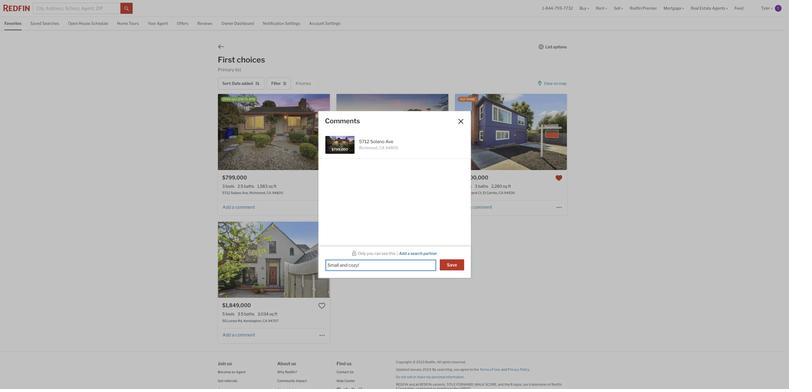 Task type: describe. For each thing, give the bounding box(es) containing it.
terms of use link
[[480, 368, 500, 372]]

an
[[232, 370, 235, 375]]

add a comment button for $1,300,000
[[460, 205, 493, 210]]

ft for $1,300,000
[[508, 184, 511, 189]]

save button
[[440, 260, 464, 271]]

score,
[[485, 383, 497, 387]]

account settings
[[309, 21, 341, 26]]

owner dashboard
[[221, 21, 254, 26]]

comments dialog
[[318, 111, 471, 278]]

settings for notification settings
[[285, 21, 300, 26]]

updated january 2023: by searching, you agree to the terms of use , and privacy policy .
[[396, 368, 530, 372]]

a inside only you can see this | add a search partner
[[407, 251, 410, 256]]

5712 for ave
[[359, 139, 369, 145]]

information
[[446, 375, 464, 380]]

and right score,
[[498, 383, 504, 387]]

richmond, for ave
[[359, 146, 378, 150]]

open sat, 1pm to 4pm
[[223, 98, 255, 101]]

baths for $1,300,000
[[478, 184, 488, 189]]

notification
[[263, 21, 284, 26]]

my
[[426, 375, 431, 380]]

do
[[396, 375, 400, 380]]

saved
[[30, 21, 42, 26]]

choices
[[237, 55, 265, 65]]

find us
[[337, 362, 352, 367]]

offers link
[[177, 17, 188, 30]]

ca down 2,280 sq ft
[[499, 191, 503, 195]]

5712 solano ave richmond, ca 94805
[[359, 139, 398, 150]]

2 photo of 629 beloit ave, kensington, ca 94708 image from the left
[[336, 94, 448, 170]]

can
[[374, 251, 381, 256]]

list
[[235, 67, 241, 73]]

logos,
[[513, 383, 523, 387]]

personal
[[432, 375, 445, 380]]

sq for $1,849,000
[[269, 312, 274, 317]]

by
[[432, 368, 437, 372]]

3 photo of 50 lenox rd, kensington, ca 94707 image from the left
[[330, 222, 442, 298]]

add a comment button for $1,849,000
[[222, 333, 255, 338]]

searches
[[42, 21, 59, 26]]

hot
[[460, 98, 466, 101]]

$1,300,000
[[460, 175, 488, 181]]

,
[[500, 368, 501, 372]]

rd,
[[238, 319, 243, 323]]

add a comment button down the 'ave,'
[[222, 205, 255, 210]]

redfin and all redfin variants, title forward, walk score, and the r logos, are trademarks of redfin corporation, registered or pending in the uspto.
[[396, 383, 562, 390]]

4pm
[[249, 98, 255, 101]]

ca for rd,
[[263, 319, 267, 323]]

beds for $799,000
[[226, 184, 235, 189]]

sort : date added
[[222, 81, 253, 86]]

submit search image
[[124, 6, 129, 11]]

redfin inside button
[[630, 6, 642, 11]]

beds for $1,849,000
[[226, 312, 235, 317]]

tours
[[129, 21, 139, 26]]

lenox
[[227, 319, 237, 323]]

open house schedule link
[[68, 17, 108, 30]]

community
[[277, 379, 295, 384]]

comments element
[[325, 117, 451, 125]]

sq for $1,300,000
[[503, 184, 507, 189]]

2 photo of 7004 carol ct, el cerrito, ca 94530 image from the left
[[455, 94, 567, 170]]

your agent
[[148, 21, 168, 26]]

add inside only you can see this | add a search partner
[[399, 251, 407, 256]]

title
[[446, 383, 456, 387]]

on
[[554, 81, 558, 86]]

help center button
[[337, 379, 355, 384]]

open
[[223, 98, 231, 101]]

uspto.
[[459, 387, 471, 390]]

reserved.
[[451, 360, 466, 365]]

2 redfin from the left
[[420, 383, 432, 387]]

why redfin?
[[277, 370, 297, 375]]

$1,849,000
[[222, 303, 251, 309]]

7004
[[460, 191, 468, 195]]

0 vertical spatial or
[[413, 375, 416, 380]]

solano for ave
[[370, 139, 385, 145]]

searching,
[[437, 368, 453, 372]]

impact
[[296, 379, 307, 384]]

feed
[[735, 6, 743, 11]]

r
[[510, 383, 513, 387]]

corporation,
[[396, 387, 415, 390]]

4 for 4 beds
[[460, 184, 462, 189]]

2.5 baths
[[238, 184, 254, 189]]

house
[[79, 21, 90, 26]]

reviews
[[197, 21, 213, 26]]

privacy
[[508, 368, 519, 372]]

1,583 sq ft
[[257, 184, 276, 189]]

or inside the redfin and all redfin variants, title forward, walk score, and the r logos, are trademarks of redfin corporation, registered or pending in the uspto.
[[433, 387, 436, 390]]

why redfin? button
[[277, 370, 297, 375]]

2.5
[[238, 184, 243, 189]]

kensington,
[[244, 319, 262, 323]]

community impact
[[277, 379, 307, 384]]

$799,000
[[222, 175, 247, 181]]

save
[[447, 263, 457, 268]]

your agent link
[[148, 17, 168, 30]]

favorite button image for $1,849,000
[[318, 303, 325, 310]]

you inside only you can see this | add a search partner
[[367, 251, 373, 256]]

0 horizontal spatial of
[[490, 368, 493, 372]]

walk
[[475, 383, 485, 387]]

account
[[309, 21, 324, 26]]

3 for 3 beds
[[222, 184, 225, 189]]

user photo image
[[775, 5, 782, 12]]

premier
[[643, 6, 657, 11]]

photo of 5712 solano ave, richmond, ca 94805 image inside comments dialog
[[325, 136, 354, 154]]

3 photo of 629 beloit ave, kensington, ca 94708 image from the left
[[448, 94, 560, 170]]

1,583
[[257, 184, 268, 189]]

terms
[[480, 368, 489, 372]]

trademarks
[[529, 383, 547, 387]]

3.5
[[238, 312, 243, 317]]

1 horizontal spatial the
[[474, 368, 479, 372]]

comment for $1,849,000
[[235, 333, 255, 338]]

3 beds
[[222, 184, 235, 189]]

of inside the redfin and all redfin variants, title forward, walk score, and the r logos, are trademarks of redfin corporation, registered or pending in the uspto.
[[548, 383, 551, 387]]

baths for $1,849,000
[[244, 312, 254, 317]]

hot home
[[460, 98, 475, 101]]

are
[[523, 383, 528, 387]]

center
[[344, 379, 355, 384]]

us for about us
[[291, 362, 296, 367]]

help center
[[337, 379, 355, 384]]

contact us
[[337, 370, 354, 375]]

filter button
[[267, 78, 291, 90]]

a for "add a comment" 'button' under the 'ave,'
[[232, 205, 234, 210]]

this
[[389, 251, 396, 256]]

0 vertical spatial .
[[529, 368, 530, 372]]

notification settings link
[[263, 17, 300, 30]]

schedule
[[91, 21, 108, 26]]

first
[[218, 55, 235, 65]]



Task type: vqa. For each thing, say whether or not it's contained in the screenshot.
second AGO from the right
no



Task type: locate. For each thing, give the bounding box(es) containing it.
favorite button checkbox for $799,000
[[318, 175, 325, 182]]

us right join
[[227, 362, 232, 367]]

5712 inside 5712 solano ave richmond, ca 94805
[[359, 139, 369, 145]]

ca down '1,583 sq ft'
[[267, 191, 271, 195]]

1 vertical spatial richmond,
[[249, 191, 266, 195]]

0 vertical spatial of
[[490, 368, 493, 372]]

0 horizontal spatial the
[[453, 387, 459, 390]]

1 vertical spatial 4
[[460, 184, 462, 189]]

1 us from the left
[[227, 362, 232, 367]]

50
[[222, 319, 227, 323]]

list options button
[[538, 44, 567, 49]]

of right trademarks
[[548, 383, 551, 387]]

view on map
[[544, 81, 567, 86]]

solano for ave,
[[231, 191, 241, 195]]

sq up 94530
[[503, 184, 507, 189]]

the
[[474, 368, 479, 372], [505, 383, 510, 387], [453, 387, 459, 390]]

1 horizontal spatial us
[[291, 362, 296, 367]]

0 horizontal spatial us
[[227, 362, 232, 367]]

el
[[483, 191, 486, 195]]

added
[[242, 81, 253, 86]]

comment down the 'ave,'
[[235, 205, 255, 210]]

richmond, inside 5712 solano ave richmond, ca 94805
[[359, 146, 378, 150]]

94805 for ave
[[385, 146, 398, 150]]

2 horizontal spatial the
[[505, 383, 510, 387]]

a down "3 beds"
[[232, 205, 234, 210]]

beds up 7004
[[463, 184, 472, 189]]

redfin down my
[[420, 383, 432, 387]]

the right to
[[474, 368, 479, 372]]

0 vertical spatial 94805
[[385, 146, 398, 150]]

to
[[470, 368, 473, 372]]

you left can
[[367, 251, 373, 256]]

add a comment button down "rd,"
[[222, 333, 255, 338]]

redfin right trademarks
[[552, 383, 562, 387]]

comment
[[235, 205, 255, 210], [473, 205, 492, 210], [235, 333, 255, 338]]

1 horizontal spatial 4
[[460, 184, 462, 189]]

add for "add a comment" 'button' under the 'ave,'
[[223, 205, 231, 210]]

a for $1,300,000 "add a comment" 'button'
[[469, 205, 472, 210]]

offers
[[177, 21, 188, 26]]

find
[[337, 362, 346, 367]]

ft right 1,583
[[274, 184, 276, 189]]

ca inside 5712 solano ave richmond, ca 94805
[[379, 146, 385, 150]]

2 settings from the left
[[325, 21, 341, 26]]

beds for $1,300,000
[[463, 184, 472, 189]]

saved searches
[[30, 21, 59, 26]]

registered
[[416, 387, 432, 390]]

1 photo of 50 lenox rd, kensington, ca 94707 image from the left
[[106, 222, 218, 298]]

filter
[[271, 81, 281, 86]]

0 vertical spatial solano
[[370, 139, 385, 145]]

settings inside 'link'
[[285, 21, 300, 26]]

0 vertical spatial you
[[367, 251, 373, 256]]

about
[[277, 362, 290, 367]]

settings right account
[[325, 21, 341, 26]]

add down 7004
[[460, 205, 468, 210]]

add for $1,300,000 "add a comment" 'button'
[[460, 205, 468, 210]]

1 horizontal spatial 94805
[[385, 146, 398, 150]]

sort
[[222, 81, 230, 86]]

photo of 7004 carol ct, el cerrito, ca 94530 image
[[343, 94, 455, 170], [455, 94, 567, 170], [567, 94, 679, 170]]

agent right an
[[236, 370, 246, 375]]

or left the pending
[[433, 387, 436, 390]]

favorite button checkbox for $1,849,000
[[318, 303, 325, 310]]

sq up 94707
[[269, 312, 274, 317]]

favorite button image for $1,300,000
[[555, 175, 563, 182]]

1 3 from the left
[[222, 184, 225, 189]]

add a comment down carol
[[460, 205, 492, 210]]

a for "add a comment" 'button' for $1,849,000
[[232, 333, 234, 338]]

1 vertical spatial redfin
[[552, 383, 562, 387]]

copyright: © 2023 redfin. all rights reserved.
[[396, 360, 466, 365]]

favorite button checkbox for $1,300,000
[[555, 175, 563, 182]]

us for join us
[[227, 362, 232, 367]]

1 horizontal spatial redfin
[[420, 383, 432, 387]]

favorite button checkbox
[[318, 175, 325, 182], [555, 175, 563, 182], [318, 303, 325, 310]]

1pm
[[238, 98, 244, 101]]

redfin premier
[[630, 6, 657, 11]]

favorites link
[[4, 17, 21, 30]]

94805 for ave,
[[272, 191, 283, 195]]

0 horizontal spatial you
[[367, 251, 373, 256]]

3 photo of 7004 carol ct, el cerrito, ca 94530 image from the left
[[567, 94, 679, 170]]

0 horizontal spatial agent
[[157, 21, 168, 26]]

add a comment for $1,300,000
[[460, 205, 492, 210]]

comment down "rd,"
[[235, 333, 255, 338]]

1 vertical spatial .
[[464, 375, 465, 380]]

ca down 3,034
[[263, 319, 267, 323]]

1 horizontal spatial 3
[[475, 184, 477, 189]]

us for find us
[[347, 362, 352, 367]]

home tours link
[[117, 17, 139, 30]]

7004 carol ct, el cerrito, ca 94530
[[460, 191, 515, 195]]

settings for account settings
[[325, 21, 341, 26]]

get
[[218, 379, 224, 384]]

and right ,
[[501, 368, 507, 372]]

redfin inside the redfin and all redfin variants, title forward, walk score, and the r logos, are trademarks of redfin corporation, registered or pending in the uspto.
[[552, 383, 562, 387]]

join
[[218, 362, 226, 367]]

0 horizontal spatial redfin
[[396, 383, 408, 387]]

redfin twitter image
[[344, 388, 348, 390]]

us
[[350, 370, 354, 375]]

add a comment down "rd,"
[[223, 333, 255, 338]]

view
[[544, 81, 553, 86]]

only
[[358, 251, 366, 256]]

solano down the 2.5
[[231, 191, 241, 195]]

844-
[[546, 6, 555, 11]]

1 horizontal spatial of
[[548, 383, 551, 387]]

add down "3 beds"
[[223, 205, 231, 210]]

ca down the comments element
[[379, 146, 385, 150]]

redfin down not
[[396, 383, 408, 387]]

the right in
[[453, 387, 459, 390]]

favorites
[[4, 21, 21, 26]]

solano left ave
[[370, 139, 385, 145]]

4 up 7004
[[460, 184, 462, 189]]

City, Address, School, Agent, ZIP search field
[[33, 3, 120, 14]]

3 for 3 baths
[[475, 184, 477, 189]]

a down lenox
[[232, 333, 234, 338]]

:
[[230, 81, 231, 86]]

ft for $1,849,000
[[274, 312, 277, 317]]

1 vertical spatial of
[[548, 383, 551, 387]]

0 horizontal spatial 3
[[222, 184, 225, 189]]

home tours
[[117, 21, 139, 26]]

Add a comment... text field
[[328, 263, 434, 269]]

baths
[[244, 184, 254, 189], [478, 184, 488, 189], [244, 312, 254, 317]]

get referrals
[[218, 379, 237, 384]]

0 horizontal spatial redfin
[[552, 383, 562, 387]]

0 horizontal spatial 5712
[[222, 191, 230, 195]]

2 3 from the left
[[475, 184, 477, 189]]

add a comment down the 'ave,'
[[223, 205, 255, 210]]

0 vertical spatial agent
[[157, 21, 168, 26]]

add a comment for $1,849,000
[[223, 333, 255, 338]]

4 for 4 homes
[[295, 81, 298, 86]]

1 settings from the left
[[285, 21, 300, 26]]

solano inside 5712 solano ave richmond, ca 94805
[[370, 139, 385, 145]]

photo of 5712 solano ave, richmond, ca 94805 image
[[106, 94, 218, 170], [218, 94, 330, 170], [330, 94, 442, 170], [325, 136, 354, 154]]

1 horizontal spatial solano
[[370, 139, 385, 145]]

agree
[[460, 368, 469, 372]]

5712 solano ave, richmond, ca 94805
[[222, 191, 283, 195]]

or right sell at the bottom of the page
[[413, 375, 416, 380]]

1 redfin from the left
[[396, 383, 408, 387]]

3,034 sq ft
[[258, 312, 277, 317]]

agent inside your agent link
[[157, 21, 168, 26]]

1 horizontal spatial settings
[[325, 21, 341, 26]]

favorite button image for $799,000
[[318, 175, 325, 182]]

ft
[[274, 184, 276, 189], [508, 184, 511, 189], [274, 312, 277, 317]]

open
[[68, 21, 78, 26]]

help
[[337, 379, 344, 384]]

ave
[[385, 139, 393, 145]]

0 vertical spatial redfin
[[630, 6, 642, 11]]

a
[[232, 205, 234, 210], [469, 205, 472, 210], [407, 251, 410, 256], [232, 333, 234, 338]]

0 horizontal spatial 4
[[295, 81, 298, 86]]

comments
[[325, 117, 360, 125]]

2,280 sq ft
[[491, 184, 511, 189]]

agent right 'your'
[[157, 21, 168, 26]]

us right find
[[347, 362, 352, 367]]

759-
[[555, 6, 564, 11]]

0 vertical spatial 4
[[295, 81, 298, 86]]

2023:
[[423, 368, 432, 372]]

baths up '5712 solano ave, richmond, ca 94805'
[[244, 184, 254, 189]]

1 horizontal spatial 5712
[[359, 139, 369, 145]]

a left search
[[407, 251, 410, 256]]

1 vertical spatial agent
[[236, 370, 246, 375]]

1 horizontal spatial richmond,
[[359, 146, 378, 150]]

account settings link
[[309, 17, 341, 30]]

1 vertical spatial 5712
[[222, 191, 230, 195]]

0 horizontal spatial settings
[[285, 21, 300, 26]]

community impact button
[[277, 379, 307, 384]]

the left r
[[505, 383, 510, 387]]

0 horizontal spatial or
[[413, 375, 416, 380]]

contact
[[337, 370, 349, 375]]

94805 inside 5712 solano ave richmond, ca 94805
[[385, 146, 398, 150]]

5712 left ave
[[359, 139, 369, 145]]

ft up 94707
[[274, 312, 277, 317]]

policy
[[520, 368, 529, 372]]

. right the privacy
[[529, 368, 530, 372]]

94805 down ave
[[385, 146, 398, 150]]

1 photo of 629 beloit ave, kensington, ca 94708 image from the left
[[225, 94, 337, 170]]

notification settings
[[263, 21, 300, 26]]

open house schedule
[[68, 21, 108, 26]]

and left all
[[409, 383, 415, 387]]

richmond, for ave,
[[249, 191, 266, 195]]

1 vertical spatial solano
[[231, 191, 241, 195]]

add down 50
[[223, 333, 231, 338]]

settings
[[285, 21, 300, 26], [325, 21, 341, 26]]

add
[[223, 205, 231, 210], [460, 205, 468, 210], [399, 251, 407, 256], [223, 333, 231, 338]]

do not sell or share my personal information link
[[396, 375, 464, 380]]

5712 for ave,
[[222, 191, 230, 195]]

of left use at bottom
[[490, 368, 493, 372]]

favorite button image
[[318, 175, 325, 182], [555, 175, 563, 182], [318, 303, 325, 310]]

3 us from the left
[[347, 362, 352, 367]]

not
[[401, 375, 406, 380]]

redfin facebook image
[[337, 388, 341, 390]]

comment for $1,300,000
[[473, 205, 492, 210]]

baths up 50 lenox rd, kensington, ca 94707
[[244, 312, 254, 317]]

ca for ave
[[379, 146, 385, 150]]

baths for $799,000
[[244, 184, 254, 189]]

richmond,
[[359, 146, 378, 150], [249, 191, 266, 195]]

redfin premier button
[[626, 0, 660, 17]]

1 horizontal spatial redfin
[[630, 6, 642, 11]]

1 horizontal spatial or
[[433, 387, 436, 390]]

add a search partner button
[[399, 251, 437, 257]]

view on map button
[[537, 78, 567, 90]]

0 vertical spatial richmond,
[[359, 146, 378, 150]]

baths up el
[[478, 184, 488, 189]]

1 vertical spatial or
[[433, 387, 436, 390]]

2,280
[[491, 184, 502, 189]]

redfin pinterest image
[[351, 388, 355, 390]]

0 horizontal spatial solano
[[231, 191, 241, 195]]

sq for $799,000
[[268, 184, 273, 189]]

use
[[494, 368, 500, 372]]

comment down el
[[473, 205, 492, 210]]

us up redfin?
[[291, 362, 296, 367]]

0 vertical spatial 5712
[[359, 139, 369, 145]]

94805 down '1,583 sq ft'
[[272, 191, 283, 195]]

reviews link
[[197, 17, 213, 30]]

1 horizontal spatial you
[[454, 368, 459, 372]]

sq right 1,583
[[268, 184, 273, 189]]

redfin instagram image
[[358, 388, 363, 390]]

ft for $799,000
[[274, 184, 276, 189]]

1 horizontal spatial .
[[529, 368, 530, 372]]

feed button
[[731, 0, 758, 17]]

5712
[[359, 139, 369, 145], [222, 191, 230, 195]]

settings right notification at the top left of page
[[285, 21, 300, 26]]

5712 down "3 beds"
[[222, 191, 230, 195]]

redfin
[[396, 383, 408, 387], [420, 383, 432, 387]]

1 horizontal spatial agent
[[236, 370, 246, 375]]

sq
[[268, 184, 273, 189], [503, 184, 507, 189], [269, 312, 274, 317]]

0 horizontal spatial richmond,
[[249, 191, 266, 195]]

. down agree
[[464, 375, 465, 380]]

add a comment button down carol
[[460, 205, 493, 210]]

1 vertical spatial you
[[454, 368, 459, 372]]

2 horizontal spatial us
[[347, 362, 352, 367]]

photo of 50 lenox rd, kensington, ca 94707 image
[[106, 222, 218, 298], [218, 222, 330, 298], [330, 222, 442, 298]]

ca for ave,
[[267, 191, 271, 195]]

ft up 94530
[[508, 184, 511, 189]]

carol
[[469, 191, 477, 195]]

a down carol
[[469, 205, 472, 210]]

3 up carol
[[475, 184, 477, 189]]

sell
[[407, 375, 412, 380]]

1 photo of 7004 carol ct, el cerrito, ca 94530 image from the left
[[343, 94, 455, 170]]

add for "add a comment" 'button' for $1,849,000
[[223, 333, 231, 338]]

0 horizontal spatial 94805
[[272, 191, 283, 195]]

rights
[[442, 360, 451, 365]]

and
[[501, 368, 507, 372], [409, 383, 415, 387], [498, 383, 504, 387]]

1 vertical spatial 94805
[[272, 191, 283, 195]]

.
[[529, 368, 530, 372], [464, 375, 465, 380]]

3 down $799,000
[[222, 184, 225, 189]]

january
[[410, 368, 422, 372]]

0 horizontal spatial .
[[464, 375, 465, 380]]

add right | at the bottom right
[[399, 251, 407, 256]]

cerrito,
[[487, 191, 498, 195]]

2 us from the left
[[291, 362, 296, 367]]

2 photo of 50 lenox rd, kensington, ca 94707 image from the left
[[218, 222, 330, 298]]

beds down $799,000
[[226, 184, 235, 189]]

beds right 5
[[226, 312, 235, 317]]

map
[[559, 81, 567, 86]]

redfin left premier
[[630, 6, 642, 11]]

photo of 629 beloit ave, kensington, ca 94708 image
[[225, 94, 337, 170], [336, 94, 448, 170], [448, 94, 560, 170]]

4 left "homes"
[[295, 81, 298, 86]]

you up information
[[454, 368, 459, 372]]



